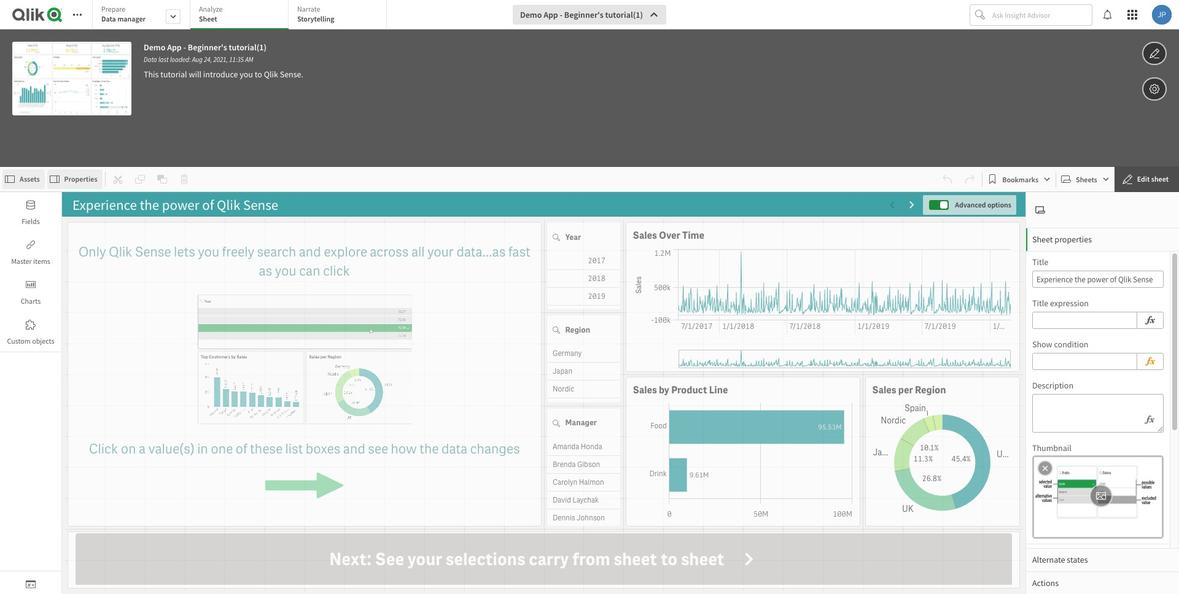 Task type: locate. For each thing, give the bounding box(es) containing it.
1 vertical spatial app
[[167, 42, 182, 53]]

2018
[[588, 274, 605, 284]]

object image
[[26, 280, 36, 290]]

your inside 'button'
[[408, 548, 442, 571]]

your
[[427, 243, 454, 261], [408, 548, 442, 571]]

to
[[255, 69, 262, 80], [661, 548, 678, 571]]

sheet down analyze
[[199, 14, 217, 23]]

region inside application
[[915, 384, 946, 397]]

open expression editor image up open expression editor icon
[[1145, 313, 1156, 328]]

you right lets
[[198, 243, 219, 261]]

how
[[391, 440, 417, 458]]

None text field
[[1032, 271, 1164, 288], [1032, 312, 1137, 329], [1032, 353, 1137, 370], [1032, 271, 1164, 288], [1032, 312, 1137, 329], [1032, 353, 1137, 370]]

1 vertical spatial beginner's
[[188, 42, 227, 53]]

items
[[33, 257, 50, 266]]

1 vertical spatial data
[[144, 55, 157, 64]]

2019
[[588, 292, 605, 302]]

app inside demo app - beginner's tutorial(1) data last loaded: aug 24, 2021, 11:35 am this tutorial will introduce you to qlik sense.
[[167, 42, 182, 53]]

master items
[[11, 257, 50, 266]]

gibson
[[577, 460, 600, 470]]

0 vertical spatial to
[[255, 69, 262, 80]]

laychak
[[572, 495, 599, 505]]

0 horizontal spatial you
[[198, 243, 219, 261]]

sales over time application
[[626, 222, 1020, 372]]

click
[[323, 262, 350, 280]]

2020 image
[[547, 306, 606, 323]]

tutorial
[[160, 69, 187, 80]]

alternate states
[[1032, 555, 1088, 566]]

and left see
[[343, 440, 365, 458]]

actions tab
[[1026, 572, 1179, 595]]

click
[[89, 440, 118, 458]]

custom
[[7, 337, 31, 346]]

objects
[[32, 337, 54, 346]]

tab list containing prepare
[[92, 0, 391, 31]]

sheet right from
[[614, 548, 657, 571]]

beginner's inside demo app - beginner's tutorial(1) data last loaded: aug 24, 2021, 11:35 am this tutorial will introduce you to qlik sense.
[[188, 42, 227, 53]]

open expression editor image down open expression editor icon
[[1145, 413, 1155, 427]]

demo inside button
[[520, 9, 542, 20]]

0 horizontal spatial tutorial(1)
[[229, 42, 267, 53]]

beginner's inside button
[[564, 9, 604, 20]]

sales for sales per region
[[872, 384, 896, 397]]

am
[[245, 55, 253, 64]]

of
[[236, 440, 247, 458]]

0 horizontal spatial app
[[167, 42, 182, 53]]

0 vertical spatial qlik
[[264, 69, 278, 80]]

year
[[565, 232, 581, 242]]

demo
[[520, 9, 542, 20], [144, 42, 165, 53]]

edit image
[[1149, 46, 1160, 61]]

0 vertical spatial tutorial(1)
[[605, 9, 643, 20]]

2 vertical spatial you
[[275, 262, 296, 280]]

0 vertical spatial demo
[[520, 9, 542, 20]]

changes
[[470, 440, 520, 458]]

title for title
[[1032, 257, 1048, 268]]

arrow right image
[[741, 551, 758, 568]]

0 horizontal spatial to
[[255, 69, 262, 80]]

0 vertical spatial open expression editor image
[[1145, 313, 1156, 328]]

title down 'sheet properties'
[[1032, 257, 1048, 268]]

1 horizontal spatial region
[[915, 384, 946, 397]]

2 horizontal spatial you
[[275, 262, 296, 280]]

1 horizontal spatial sheet
[[1032, 234, 1053, 245]]

demo app - beginner's tutorial(1) button
[[513, 5, 666, 25]]

2020 optional. 4 of 5 row
[[547, 306, 621, 324]]

tutorial(1) inside button
[[605, 9, 643, 20]]

sales left per
[[872, 384, 896, 397]]

sheet right edit on the top of page
[[1151, 174, 1169, 184]]

0 vertical spatial your
[[427, 243, 454, 261]]

data left "last"
[[144, 55, 157, 64]]

1 vertical spatial open expression editor image
[[1145, 413, 1155, 427]]

1 vertical spatial your
[[408, 548, 442, 571]]

sheet down sheet image at the top right
[[1032, 234, 1053, 245]]

0 vertical spatial sheet
[[199, 14, 217, 23]]

1 horizontal spatial tutorial(1)
[[605, 9, 643, 20]]

see
[[368, 440, 388, 458]]

1 vertical spatial qlik
[[109, 243, 132, 261]]

sales per region application
[[865, 377, 1020, 527]]

-
[[560, 9, 563, 20], [183, 42, 186, 53]]

sales for sales over time
[[633, 229, 657, 242]]

variables image
[[26, 580, 36, 590]]

tutorial(1) inside demo app - beginner's tutorial(1) data last loaded: aug 24, 2021, 11:35 am this tutorial will introduce you to qlik sense.
[[229, 42, 267, 53]]

sense
[[135, 243, 171, 261]]

- inside demo app - beginner's tutorial(1) button
[[560, 9, 563, 20]]

region
[[565, 325, 590, 335], [915, 384, 946, 397]]

1 vertical spatial sheet
[[1032, 234, 1053, 245]]

1 horizontal spatial app
[[544, 9, 558, 20]]

toolbar containing demo app - beginner's tutorial(1)
[[0, 0, 1179, 167]]

tab list
[[92, 0, 391, 31]]

- inside demo app - beginner's tutorial(1) data last loaded: aug 24, 2021, 11:35 am this tutorial will introduce you to qlik sense.
[[183, 42, 186, 53]]

1 title from the top
[[1032, 257, 1048, 268]]

0 vertical spatial region
[[565, 325, 590, 335]]

next: see your selections carry from sheet to sheet application
[[0, 0, 1179, 595], [68, 532, 1020, 589]]

1 vertical spatial you
[[198, 243, 219, 261]]

sheet left arrow right image
[[681, 548, 724, 571]]

sales inside application
[[872, 384, 896, 397]]

carry
[[529, 548, 569, 571]]

sales
[[633, 229, 657, 242], [633, 384, 657, 397], [872, 384, 896, 397]]

1 vertical spatial -
[[183, 42, 186, 53]]

per
[[898, 384, 913, 397]]

0 horizontal spatial sheet
[[199, 14, 217, 23]]

region down the 2020 image
[[565, 325, 590, 335]]

application
[[68, 222, 541, 527]]

region right per
[[915, 384, 946, 397]]

nordic
[[552, 385, 574, 394]]

master
[[11, 257, 32, 266]]

qlik
[[264, 69, 278, 80], [109, 243, 132, 261]]

1 horizontal spatial and
[[343, 440, 365, 458]]

2 horizontal spatial sheet
[[1151, 174, 1169, 184]]

tutorial(1) for demo app - beginner's tutorial(1) data last loaded: aug 24, 2021, 11:35 am this tutorial will introduce you to qlik sense.
[[229, 42, 267, 53]]

amanda
[[552, 442, 579, 452]]

sheet inside 'analyze sheet'
[[199, 14, 217, 23]]

selections
[[446, 548, 525, 571]]

options
[[988, 200, 1012, 209]]

app options image
[[1149, 82, 1160, 96]]

over
[[659, 229, 680, 242]]

1 vertical spatial tutorial(1)
[[229, 42, 267, 53]]

sheet properties tab
[[1026, 228, 1179, 251]]

0 horizontal spatial -
[[183, 42, 186, 53]]

narrate
[[297, 4, 320, 14]]

all
[[411, 243, 425, 261]]

toolbar
[[0, 0, 1179, 167]]

actions
[[1032, 578, 1059, 589]]

in
[[197, 440, 208, 458]]

0 vertical spatial you
[[240, 69, 253, 80]]

states
[[1067, 555, 1088, 566]]

brenda gibson optional. 2 of 19 row
[[547, 456, 621, 474]]

qlik left sense.
[[264, 69, 278, 80]]

app inside button
[[544, 9, 558, 20]]

0 horizontal spatial demo
[[144, 42, 165, 53]]

1 vertical spatial to
[[661, 548, 678, 571]]

open expression editor image
[[1145, 354, 1156, 369]]

1 horizontal spatial data
[[144, 55, 157, 64]]

2 title from the top
[[1032, 298, 1048, 309]]

sales left by
[[633, 384, 657, 397]]

qlik right only
[[109, 243, 132, 261]]

data down prepare
[[101, 14, 116, 23]]

demo app - beginner's tutorial(1)
[[520, 9, 643, 20]]

sheet
[[1151, 174, 1169, 184], [614, 548, 657, 571], [681, 548, 724, 571]]

manager
[[117, 14, 146, 23]]

johnson
[[576, 513, 605, 523]]

0 vertical spatial app
[[544, 9, 558, 20]]

0 vertical spatial and
[[299, 243, 321, 261]]

1 vertical spatial region
[[915, 384, 946, 397]]

0 horizontal spatial beginner's
[[188, 42, 227, 53]]

change thumbnail image
[[1096, 489, 1107, 504]]

2 open expression editor image from the top
[[1145, 413, 1155, 427]]

your inside only qlik sense lets you freely search and explore across all your data...as fast as you can click
[[427, 243, 454, 261]]

1 horizontal spatial -
[[560, 9, 563, 20]]

david
[[552, 495, 571, 505]]

dennis johnson optional. 5 of 19 row
[[547, 509, 621, 527]]

1 horizontal spatial you
[[240, 69, 253, 80]]

data inside 'prepare data manager'
[[101, 14, 116, 23]]

you
[[240, 69, 253, 80], [198, 243, 219, 261], [275, 262, 296, 280]]

sales by product line application
[[626, 377, 861, 527]]

across
[[370, 243, 409, 261]]

you down am
[[240, 69, 253, 80]]

0 horizontal spatial and
[[299, 243, 321, 261]]

expression
[[1050, 298, 1089, 309]]

title for title expression
[[1032, 298, 1048, 309]]

1 vertical spatial demo
[[144, 42, 165, 53]]

sheets button
[[1059, 170, 1112, 189]]

your right all
[[427, 243, 454, 261]]

you right as
[[275, 262, 296, 280]]

to inside 'button'
[[661, 548, 678, 571]]

and up can
[[299, 243, 321, 261]]

0 horizontal spatial region
[[565, 325, 590, 335]]

sales left over
[[633, 229, 657, 242]]

0 vertical spatial beginner's
[[564, 9, 604, 20]]

title expression
[[1032, 298, 1089, 309]]

1 horizontal spatial beginner's
[[564, 9, 604, 20]]

1 horizontal spatial to
[[661, 548, 678, 571]]

title left expression
[[1032, 298, 1048, 309]]

2021,
[[213, 55, 228, 64]]

0 vertical spatial -
[[560, 9, 563, 20]]

to inside demo app - beginner's tutorial(1) data last loaded: aug 24, 2021, 11:35 am this tutorial will introduce you to qlik sense.
[[255, 69, 262, 80]]

and
[[299, 243, 321, 261], [343, 440, 365, 458]]

0 horizontal spatial qlik
[[109, 243, 132, 261]]

database image
[[26, 200, 36, 210]]

master items button
[[0, 232, 61, 272]]

0 horizontal spatial sheet
[[614, 548, 657, 571]]

0 vertical spatial data
[[101, 14, 116, 23]]

assets
[[20, 174, 40, 184]]

demo inside demo app - beginner's tutorial(1) data last loaded: aug 24, 2021, 11:35 am this tutorial will introduce you to qlik sense.
[[144, 42, 165, 53]]

a
[[139, 440, 146, 458]]

boxes
[[306, 440, 340, 458]]

carolyn halmon optional. 3 of 19 row
[[547, 474, 621, 492]]

1 vertical spatial title
[[1032, 298, 1048, 309]]

bookmarks button
[[985, 170, 1053, 189]]

next: see your selections carry from sheet to sheet
[[330, 548, 724, 571]]

condition
[[1054, 339, 1089, 350]]

open expression editor image
[[1145, 313, 1156, 328], [1145, 413, 1155, 427]]

sheets
[[1076, 175, 1097, 184]]

will
[[189, 69, 201, 80]]

0 horizontal spatial data
[[101, 14, 116, 23]]

1 horizontal spatial demo
[[520, 9, 542, 20]]

explore
[[324, 243, 367, 261]]

amanda honda
[[552, 442, 602, 452]]

1 horizontal spatial qlik
[[264, 69, 278, 80]]

storytelling
[[297, 14, 334, 23]]

title
[[1032, 257, 1048, 268], [1032, 298, 1048, 309]]

dennis johnson
[[552, 513, 605, 523]]

0 vertical spatial title
[[1032, 257, 1048, 268]]

your right see
[[408, 548, 442, 571]]

next: see your selections carry from sheet to sheet button
[[76, 534, 1012, 585]]

this
[[144, 69, 159, 80]]

2018 optional. 2 of 5 row
[[547, 270, 621, 288]]



Task type: vqa. For each thing, say whether or not it's contained in the screenshot.
list
yes



Task type: describe. For each thing, give the bounding box(es) containing it.
custom objects
[[7, 337, 54, 346]]

app for demo app - beginner's tutorial(1) data last loaded: aug 24, 2021, 11:35 am this tutorial will introduce you to qlik sense.
[[167, 42, 182, 53]]

brenda
[[552, 460, 575, 470]]

next:
[[330, 548, 372, 571]]

data...as
[[457, 243, 506, 261]]

sheet properties
[[1032, 234, 1092, 245]]

list
[[285, 440, 303, 458]]

click on a value(s) in one of these list boxes and see how the data changes
[[89, 440, 520, 458]]

data
[[441, 440, 467, 458]]

properties button
[[47, 170, 102, 189]]

demo app - beginner's tutorial(1) data last loaded: aug 24, 2021, 11:35 am this tutorial will introduce you to qlik sense.
[[144, 42, 303, 80]]

sales over time
[[633, 229, 704, 242]]

germany
[[552, 349, 582, 359]]

edit sheet
[[1137, 174, 1169, 184]]

david laychak optional. 4 of 19 row
[[547, 492, 621, 509]]

assets button
[[2, 170, 45, 189]]

sales per region
[[872, 384, 946, 397]]

application containing only qlik sense lets you freely search and explore across all your data...as fast as you can click
[[68, 222, 541, 527]]

advanced
[[955, 200, 986, 209]]

alternate states tab
[[1026, 548, 1179, 572]]

analyze
[[199, 4, 223, 14]]

japan optional. 2 of 7 row
[[547, 363, 621, 381]]

amanda honda optional. 1 of 19 row
[[547, 438, 621, 456]]

lets
[[174, 243, 195, 261]]

thumbnail
[[1032, 443, 1072, 454]]

edit sheet button
[[1115, 166, 1179, 192]]

next sheet: product details image
[[907, 200, 917, 210]]

freely
[[222, 243, 254, 261]]

1 horizontal spatial sheet
[[681, 548, 724, 571]]

1 open expression editor image from the top
[[1145, 313, 1156, 328]]

2019 optional. 3 of 5 row
[[547, 288, 621, 306]]

tutorial(1) for demo app - beginner's tutorial(1)
[[605, 9, 643, 20]]

sense.
[[280, 69, 303, 80]]

show condition
[[1032, 339, 1089, 350]]

spain image
[[547, 399, 606, 416]]

edit
[[1137, 174, 1150, 184]]

spain optional. 4 of 7 row
[[547, 399, 621, 417]]

only
[[78, 243, 106, 261]]

properties
[[1055, 234, 1092, 245]]

from
[[572, 548, 610, 571]]

reset thumbnail image
[[1040, 462, 1051, 475]]

bookmarks
[[1002, 175, 1039, 184]]

dennis
[[552, 513, 575, 523]]

you inside demo app - beginner's tutorial(1) data last loaded: aug 24, 2021, 11:35 am this tutorial will introduce you to qlik sense.
[[240, 69, 253, 80]]

charts
[[21, 297, 41, 306]]

loaded:
[[170, 55, 191, 64]]

narrate storytelling
[[297, 4, 334, 23]]

qlik inside demo app - beginner's tutorial(1) data last loaded: aug 24, 2021, 11:35 am this tutorial will introduce you to qlik sense.
[[264, 69, 278, 80]]

introduce
[[203, 69, 238, 80]]

qlik inside only qlik sense lets you freely search and explore across all your data...as fast as you can click
[[109, 243, 132, 261]]

11:35
[[229, 55, 244, 64]]

last
[[158, 55, 169, 64]]

charts button
[[0, 272, 61, 312]]

- for demo app - beginner's tutorial(1)
[[560, 9, 563, 20]]

and inside only qlik sense lets you freely search and explore across all your data...as fast as you can click
[[299, 243, 321, 261]]

sheet inside sheet properties tab
[[1032, 234, 1053, 245]]

1 vertical spatial and
[[343, 440, 365, 458]]

david laychak
[[552, 495, 599, 505]]

by
[[659, 384, 669, 397]]

show
[[1032, 339, 1052, 350]]

aug
[[192, 55, 203, 64]]

description
[[1032, 380, 1074, 391]]

Ask Insight Advisor text field
[[990, 5, 1092, 25]]

brenda gibson
[[552, 460, 600, 470]]

tab list inside toolbar
[[92, 0, 391, 31]]

carolyn
[[552, 478, 577, 487]]

data inside demo app - beginner's tutorial(1) data last loaded: aug 24, 2021, 11:35 am this tutorial will introduce you to qlik sense.
[[144, 55, 157, 64]]

sales for sales by product line
[[633, 384, 657, 397]]

halmon
[[579, 478, 604, 487]]

beginner's for demo app - beginner's tutorial(1) data last loaded: aug 24, 2021, 11:35 am this tutorial will introduce you to qlik sense.
[[188, 42, 227, 53]]

2017 optional. 1 of 5 row
[[547, 252, 621, 270]]

sheet inside button
[[1151, 174, 1169, 184]]

analyze sheet
[[199, 4, 223, 23]]

sales by product line
[[633, 384, 728, 397]]

beginner's for demo app - beginner's tutorial(1)
[[564, 9, 604, 20]]

- for demo app - beginner's tutorial(1) data last loaded: aug 24, 2021, 11:35 am this tutorial will introduce you to qlik sense.
[[183, 42, 186, 53]]

link image
[[26, 240, 36, 250]]

sheet image
[[1035, 205, 1045, 215]]

japan
[[552, 367, 572, 377]]

fields button
[[0, 192, 61, 232]]

one
[[211, 440, 233, 458]]

nordic optional. 3 of 7 row
[[547, 381, 621, 399]]

see
[[375, 548, 404, 571]]

manager
[[565, 418, 597, 428]]

fields
[[22, 217, 40, 226]]

demo for demo app - beginner's tutorial(1) data last loaded: aug 24, 2021, 11:35 am this tutorial will introduce you to qlik sense.
[[144, 42, 165, 53]]

demo for demo app - beginner's tutorial(1)
[[520, 9, 542, 20]]

carolyn halmon
[[552, 478, 604, 487]]

only qlik sense lets you freely search and explore across all your data...as fast as you can click
[[78, 243, 531, 280]]

germany optional. 1 of 7 row
[[547, 345, 621, 363]]

prepare data manager
[[101, 4, 146, 23]]

advanced options
[[955, 200, 1012, 209]]

james peterson image
[[1152, 5, 1172, 25]]

2017
[[588, 256, 605, 266]]

custom objects button
[[0, 312, 61, 352]]

24,
[[204, 55, 212, 64]]

fast
[[508, 243, 531, 261]]

product
[[671, 384, 707, 397]]

can
[[299, 262, 320, 280]]

puzzle image
[[26, 320, 36, 330]]

time
[[682, 229, 704, 242]]

app for demo app - beginner's tutorial(1)
[[544, 9, 558, 20]]

these
[[250, 440, 283, 458]]

honda
[[581, 442, 602, 452]]



